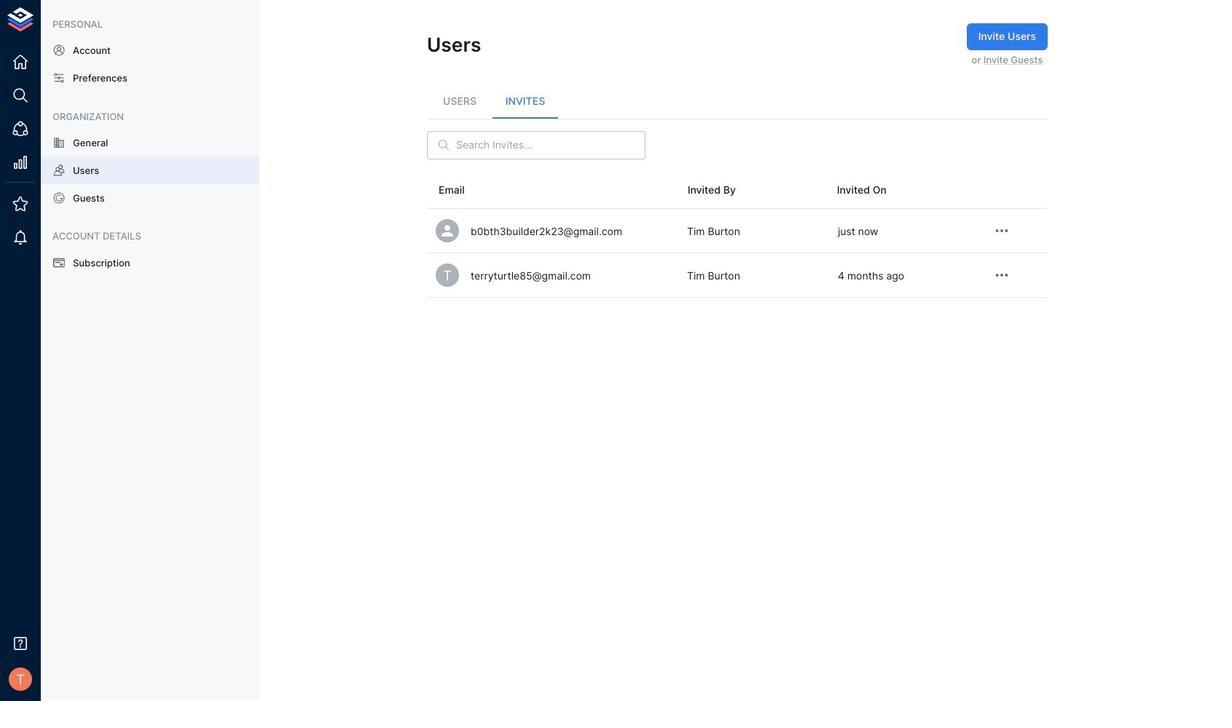 Task type: vqa. For each thing, say whether or not it's contained in the screenshot.
"tab list"
yes



Task type: locate. For each thing, give the bounding box(es) containing it.
tab list
[[427, 84, 1048, 119]]

Search Invites... text field
[[456, 131, 646, 159]]



